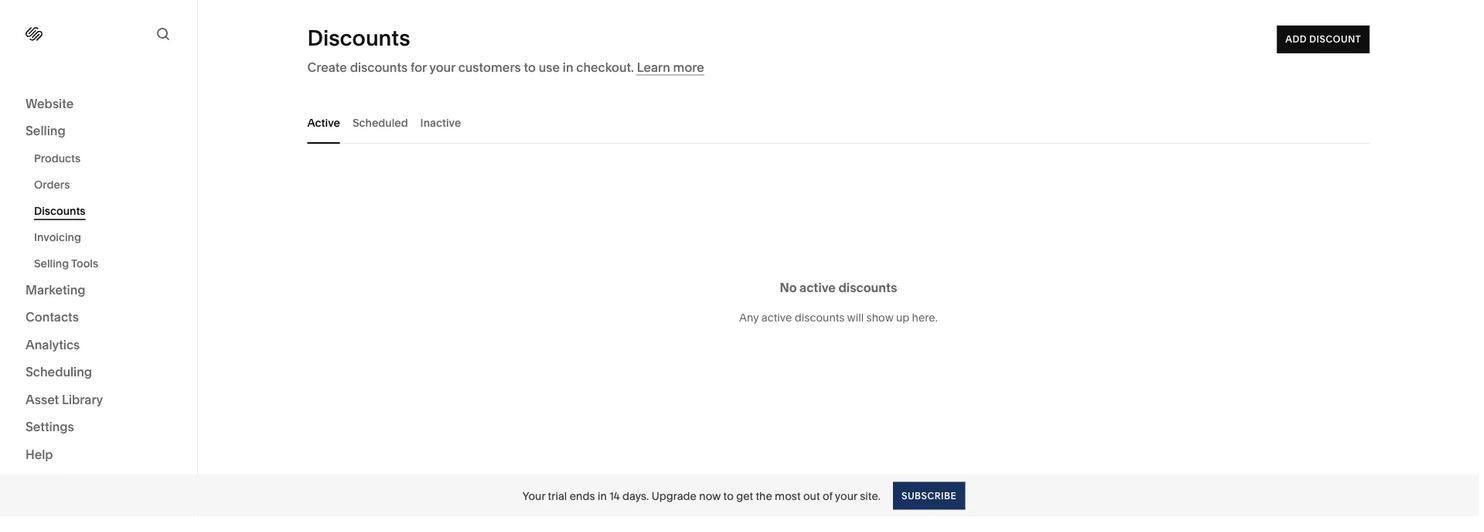 Task type: describe. For each thing, give the bounding box(es) containing it.
active
[[307, 116, 340, 129]]

library
[[62, 392, 103, 407]]

products
[[34, 152, 81, 165]]

tab list containing active
[[307, 101, 1370, 144]]

invoicing
[[34, 231, 81, 244]]

add
[[1286, 34, 1307, 45]]

most
[[775, 489, 801, 503]]

up
[[896, 311, 910, 324]]

discounts for any active discounts will show up here.
[[795, 311, 845, 324]]

subscribe button
[[893, 482, 965, 510]]

inactive
[[420, 116, 461, 129]]

website link
[[26, 95, 172, 113]]

get
[[736, 489, 753, 503]]

customers
[[458, 60, 521, 75]]

selling for selling
[[26, 123, 65, 138]]

scheduled
[[353, 116, 408, 129]]

any
[[739, 311, 759, 324]]

discounts link
[[34, 198, 180, 224]]

inactive button
[[420, 101, 461, 144]]

create discounts for your customers to use in checkout. learn more
[[307, 60, 704, 75]]

website
[[26, 96, 74, 111]]

1 vertical spatial to
[[723, 489, 734, 503]]

scheduling
[[26, 365, 92, 380]]

1 vertical spatial discounts
[[34, 205, 85, 218]]

add discount
[[1286, 34, 1361, 45]]

now
[[699, 489, 721, 503]]

0 vertical spatial discounts
[[350, 60, 408, 75]]

discount
[[1310, 34, 1361, 45]]

will
[[847, 311, 864, 324]]

here.
[[912, 311, 938, 324]]

checkout.
[[576, 60, 634, 75]]

contacts link
[[26, 309, 172, 327]]

scheduled button
[[353, 101, 408, 144]]

no
[[780, 280, 797, 295]]

no active discounts
[[780, 280, 897, 295]]

of
[[823, 489, 833, 503]]

active for any
[[762, 311, 792, 324]]

products link
[[34, 145, 180, 172]]

upgrade
[[652, 489, 697, 503]]

selling tools link
[[34, 251, 180, 277]]

ends
[[570, 489, 595, 503]]

asset library link
[[26, 391, 172, 409]]

1 horizontal spatial discounts
[[307, 25, 410, 51]]

for
[[411, 60, 427, 75]]

asset
[[26, 392, 59, 407]]

tools
[[71, 257, 98, 270]]

contacts
[[26, 310, 79, 325]]



Task type: locate. For each thing, give the bounding box(es) containing it.
in left 14
[[598, 489, 607, 503]]

1 vertical spatial your
[[835, 489, 857, 503]]

to left use
[[524, 60, 536, 75]]

selling for selling tools
[[34, 257, 69, 270]]

selling inside selling link
[[26, 123, 65, 138]]

site.
[[860, 489, 881, 503]]

0 horizontal spatial your
[[429, 60, 455, 75]]

learn
[[637, 60, 670, 75]]

selling down website
[[26, 123, 65, 138]]

14
[[609, 489, 620, 503]]

0 vertical spatial discounts
[[307, 25, 410, 51]]

0 vertical spatial your
[[429, 60, 455, 75]]

subscribe
[[902, 490, 957, 501]]

1 horizontal spatial your
[[835, 489, 857, 503]]

0 vertical spatial to
[[524, 60, 536, 75]]

your trial ends in 14 days. upgrade now to get the most out of your site.
[[523, 489, 881, 503]]

discounts up invoicing
[[34, 205, 85, 218]]

in
[[563, 60, 573, 75], [598, 489, 607, 503]]

1 vertical spatial discounts
[[839, 280, 897, 295]]

1 vertical spatial selling
[[34, 257, 69, 270]]

tab list
[[307, 101, 1370, 144]]

scheduling link
[[26, 364, 172, 382]]

1 vertical spatial in
[[598, 489, 607, 503]]

learn more link
[[637, 60, 704, 75]]

the
[[756, 489, 772, 503]]

invoicing link
[[34, 224, 180, 251]]

selling inside selling tools link
[[34, 257, 69, 270]]

analytics link
[[26, 336, 172, 355]]

selling tools
[[34, 257, 98, 270]]

orders
[[34, 178, 70, 191]]

selling link
[[26, 123, 172, 141]]

0 horizontal spatial discounts
[[34, 205, 85, 218]]

your right for
[[429, 60, 455, 75]]

active right no
[[800, 280, 836, 295]]

discounts down no active discounts
[[795, 311, 845, 324]]

days.
[[622, 489, 649, 503]]

1 vertical spatial active
[[762, 311, 792, 324]]

active for no
[[800, 280, 836, 295]]

settings link
[[26, 419, 172, 437]]

help link
[[26, 446, 53, 463]]

0 vertical spatial active
[[800, 280, 836, 295]]

out
[[803, 489, 820, 503]]

selling
[[26, 123, 65, 138], [34, 257, 69, 270]]

0 horizontal spatial in
[[563, 60, 573, 75]]

2 vertical spatial discounts
[[795, 311, 845, 324]]

active button
[[307, 101, 340, 144]]

trial
[[548, 489, 567, 503]]

discounts left for
[[350, 60, 408, 75]]

add discount button
[[1277, 26, 1370, 53]]

active right any
[[762, 311, 792, 324]]

active
[[800, 280, 836, 295], [762, 311, 792, 324]]

discounts
[[350, 60, 408, 75], [839, 280, 897, 295], [795, 311, 845, 324]]

your
[[523, 489, 545, 503]]

0 vertical spatial in
[[563, 60, 573, 75]]

selling up marketing
[[34, 257, 69, 270]]

in right use
[[563, 60, 573, 75]]

orders link
[[34, 172, 180, 198]]

1 horizontal spatial active
[[800, 280, 836, 295]]

discounts up the show
[[839, 280, 897, 295]]

your right the of
[[835, 489, 857, 503]]

discounts for no active discounts
[[839, 280, 897, 295]]

more
[[673, 60, 704, 75]]

marketing
[[26, 282, 86, 297]]

marketing link
[[26, 281, 172, 300]]

1 horizontal spatial in
[[598, 489, 607, 503]]

asset library
[[26, 392, 103, 407]]

0 vertical spatial selling
[[26, 123, 65, 138]]

analytics
[[26, 337, 80, 352]]

0 horizontal spatial to
[[524, 60, 536, 75]]

any active discounts will show up here.
[[739, 311, 938, 324]]

0 horizontal spatial active
[[762, 311, 792, 324]]

settings
[[26, 420, 74, 435]]

your
[[429, 60, 455, 75], [835, 489, 857, 503]]

discounts up create
[[307, 25, 410, 51]]

show
[[866, 311, 894, 324]]

help
[[26, 447, 53, 462]]

1 horizontal spatial to
[[723, 489, 734, 503]]

use
[[539, 60, 560, 75]]

to
[[524, 60, 536, 75], [723, 489, 734, 503]]

discounts
[[307, 25, 410, 51], [34, 205, 85, 218]]

create
[[307, 60, 347, 75]]

to left the get
[[723, 489, 734, 503]]



Task type: vqa. For each thing, say whether or not it's contained in the screenshot.
Products
yes



